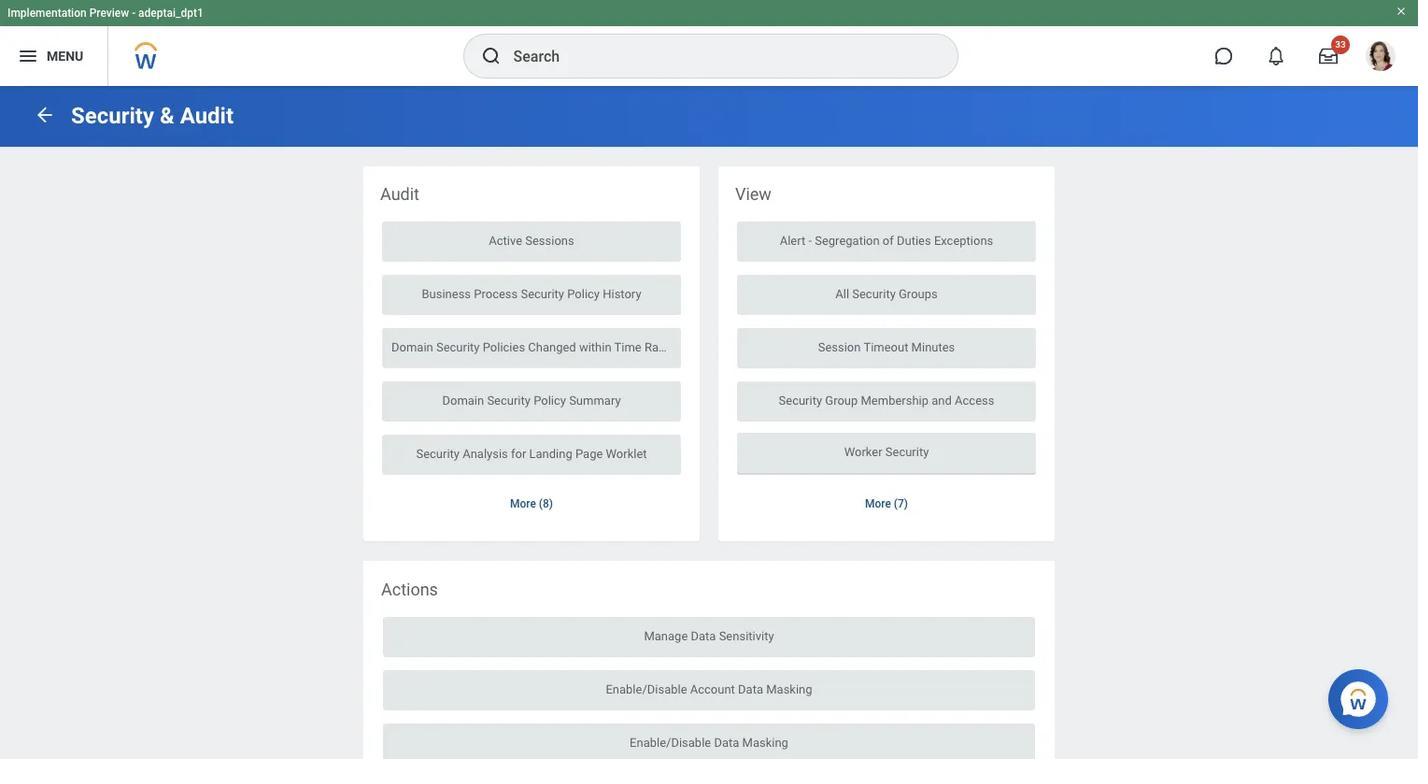 Task type: describe. For each thing, give the bounding box(es) containing it.
actions
[[381, 580, 438, 599]]

justify image
[[17, 45, 39, 67]]

data for sensitivity
[[691, 629, 716, 643]]

implementation
[[7, 7, 87, 20]]

data for masking
[[715, 736, 740, 750]]

security analysis for landing page worklet
[[416, 447, 647, 461]]

group
[[826, 394, 858, 408]]

worker
[[845, 445, 883, 459]]

range
[[645, 340, 679, 354]]

all
[[836, 287, 850, 301]]

timeout
[[864, 340, 909, 354]]

security inside "security group membership and access" link
[[779, 394, 823, 408]]

view
[[736, 184, 772, 204]]

0 vertical spatial audit
[[180, 103, 234, 129]]

business process security policy history link
[[382, 275, 681, 315]]

security & audit
[[71, 103, 234, 129]]

33 button
[[1309, 36, 1351, 77]]

enable/disable for enable/disable account data masking
[[606, 682, 688, 696]]

domain for domain security policies changed within time range
[[392, 340, 433, 354]]

enable/disable data masking link
[[383, 724, 1036, 759]]

manage data sensitivity
[[644, 629, 774, 643]]

(8)
[[539, 497, 553, 510]]

more (7) button
[[851, 486, 924, 521]]

account
[[691, 682, 736, 696]]

enable/disable account data masking link
[[383, 670, 1036, 710]]

notifications large image
[[1268, 47, 1286, 65]]

adeptai_dpt1
[[138, 7, 204, 20]]

within
[[579, 340, 612, 354]]

alert - segregation of duties exceptions
[[780, 234, 994, 248]]

- inside 'menu' "banner"
[[132, 7, 136, 20]]

security inside domain security policies changed within time range link
[[436, 340, 480, 354]]

access
[[955, 394, 995, 408]]

minutes
[[912, 340, 956, 354]]

close environment banner image
[[1397, 6, 1408, 17]]

1 horizontal spatial audit
[[380, 184, 420, 204]]

security inside business process security policy history "link"
[[521, 287, 565, 301]]

more (8) button
[[495, 486, 568, 521]]

all security groups
[[836, 287, 938, 301]]

security group membership and access
[[779, 394, 995, 408]]

0 horizontal spatial policy
[[534, 394, 566, 408]]

session timeout minutes
[[819, 340, 956, 354]]

process
[[474, 287, 518, 301]]

- inside view "element"
[[809, 234, 812, 248]]

active
[[489, 234, 523, 248]]

security inside domain security policy summary link
[[487, 394, 531, 408]]

analysis
[[463, 447, 508, 461]]

menu banner
[[0, 0, 1419, 86]]

search image
[[480, 45, 502, 67]]

1 vertical spatial masking
[[743, 736, 789, 750]]

security & audit main content
[[0, 86, 1419, 759]]

page
[[576, 447, 603, 461]]

security inside security analysis for landing page worklet 'link'
[[416, 447, 460, 461]]

&
[[160, 103, 174, 129]]

Search Workday  search field
[[514, 36, 919, 77]]

active sessions link
[[382, 222, 681, 262]]

worker security
[[845, 445, 929, 459]]

more (8)
[[510, 497, 553, 510]]

domain security policies changed within time range link
[[382, 328, 681, 368]]

preview
[[89, 7, 129, 20]]

session timeout minutes link
[[738, 328, 1037, 368]]

history
[[603, 287, 642, 301]]



Task type: locate. For each thing, give the bounding box(es) containing it.
-
[[132, 7, 136, 20], [809, 234, 812, 248]]

domain security policies changed within time range
[[392, 340, 679, 354]]

manage data sensitivity link
[[383, 617, 1036, 657]]

domain up analysis
[[443, 394, 484, 408]]

policies
[[483, 340, 525, 354]]

security analysis for landing page worklet link
[[382, 435, 681, 475]]

business process security policy history
[[422, 287, 642, 301]]

data
[[691, 629, 716, 643], [739, 682, 764, 696], [715, 736, 740, 750]]

audit
[[180, 103, 234, 129], [380, 184, 420, 204]]

security right process
[[521, 287, 565, 301]]

1 vertical spatial enable/disable
[[630, 736, 712, 750]]

more left (7)
[[866, 497, 892, 510]]

1 vertical spatial audit
[[380, 184, 420, 204]]

menu button
[[0, 26, 108, 86]]

enable/disable data masking
[[630, 736, 789, 750]]

view element
[[719, 166, 1055, 542]]

worker security link
[[738, 433, 1037, 473]]

security left &
[[71, 103, 154, 129]]

previous page image
[[34, 103, 56, 126]]

of
[[883, 234, 894, 248]]

summary
[[569, 394, 621, 408]]

0 vertical spatial policy
[[568, 287, 600, 301]]

(7)
[[894, 497, 909, 510]]

and
[[932, 394, 952, 408]]

sensitivity
[[719, 629, 774, 643]]

enable/disable
[[606, 682, 688, 696], [630, 736, 712, 750]]

data right account
[[739, 682, 764, 696]]

domain security policy summary link
[[382, 381, 681, 422]]

security inside worker security link
[[886, 445, 929, 459]]

business
[[422, 287, 471, 301]]

1 vertical spatial policy
[[534, 394, 566, 408]]

changed
[[528, 340, 576, 354]]

security left policies
[[436, 340, 480, 354]]

0 vertical spatial -
[[132, 7, 136, 20]]

security down policies
[[487, 394, 531, 408]]

1 vertical spatial -
[[809, 234, 812, 248]]

security
[[71, 103, 154, 129], [521, 287, 565, 301], [853, 287, 896, 301], [436, 340, 480, 354], [487, 394, 531, 408], [779, 394, 823, 408], [886, 445, 929, 459], [416, 447, 460, 461]]

security right worker
[[886, 445, 929, 459]]

0 horizontal spatial -
[[132, 7, 136, 20]]

segregation
[[815, 234, 880, 248]]

alert - segregation of duties exceptions link
[[738, 222, 1037, 262]]

security group membership and access link
[[738, 381, 1037, 422]]

1 horizontal spatial -
[[809, 234, 812, 248]]

masking down "sensitivity"
[[767, 682, 813, 696]]

all security groups link
[[738, 275, 1037, 315]]

more for view
[[866, 497, 892, 510]]

- right preview
[[132, 7, 136, 20]]

profile logan mcneil image
[[1367, 41, 1397, 75]]

worklet
[[606, 447, 647, 461]]

domain down the business
[[392, 340, 433, 354]]

menu
[[47, 48, 83, 63]]

enable/disable for enable/disable data masking
[[630, 736, 712, 750]]

more left (8)
[[510, 497, 536, 510]]

0 vertical spatial masking
[[767, 682, 813, 696]]

time
[[615, 340, 642, 354]]

sessions
[[526, 234, 575, 248]]

0 vertical spatial domain
[[392, 340, 433, 354]]

0 vertical spatial data
[[691, 629, 716, 643]]

more (7)
[[866, 497, 909, 510]]

groups
[[899, 287, 938, 301]]

enable/disable account data masking
[[606, 682, 813, 696]]

0 vertical spatial enable/disable
[[606, 682, 688, 696]]

membership
[[861, 394, 929, 408]]

1 more from the left
[[510, 497, 536, 510]]

policy left summary
[[534, 394, 566, 408]]

1 vertical spatial data
[[739, 682, 764, 696]]

actions element
[[364, 561, 1055, 759]]

duties
[[897, 234, 932, 248]]

33
[[1336, 39, 1347, 50]]

alert
[[780, 234, 806, 248]]

1 horizontal spatial policy
[[568, 287, 600, 301]]

masking
[[767, 682, 813, 696], [743, 736, 789, 750]]

policy
[[568, 287, 600, 301], [534, 394, 566, 408]]

active sessions
[[489, 234, 575, 248]]

masking down "enable/disable account data masking" link
[[743, 736, 789, 750]]

domain for domain security policy summary
[[443, 394, 484, 408]]

enable/disable down "enable/disable account data masking" link
[[630, 736, 712, 750]]

session
[[819, 340, 861, 354]]

security left 'group'
[[779, 394, 823, 408]]

more
[[510, 497, 536, 510], [866, 497, 892, 510]]

2 more from the left
[[866, 497, 892, 510]]

policy inside "link"
[[568, 287, 600, 301]]

2 vertical spatial data
[[715, 736, 740, 750]]

more for audit
[[510, 497, 536, 510]]

data right manage
[[691, 629, 716, 643]]

0 horizontal spatial more
[[510, 497, 536, 510]]

1 horizontal spatial more
[[866, 497, 892, 510]]

1 horizontal spatial domain
[[443, 394, 484, 408]]

1 vertical spatial domain
[[443, 394, 484, 408]]

manage
[[644, 629, 688, 643]]

more inside more (8) dropdown button
[[510, 497, 536, 510]]

0 horizontal spatial domain
[[392, 340, 433, 354]]

exceptions
[[935, 234, 994, 248]]

domain security policy summary
[[443, 394, 621, 408]]

domain
[[392, 340, 433, 354], [443, 394, 484, 408]]

security right all
[[853, 287, 896, 301]]

policy left history
[[568, 287, 600, 301]]

implementation preview -   adeptai_dpt1
[[7, 7, 204, 20]]

0 horizontal spatial audit
[[180, 103, 234, 129]]

enable/disable down manage
[[606, 682, 688, 696]]

landing
[[530, 447, 573, 461]]

audit element
[[364, 166, 700, 542]]

security inside 'all security groups' "link"
[[853, 287, 896, 301]]

security left analysis
[[416, 447, 460, 461]]

for
[[511, 447, 527, 461]]

more inside more (7) 'dropdown button'
[[866, 497, 892, 510]]

- right alert
[[809, 234, 812, 248]]

inbox large image
[[1320, 47, 1339, 65]]

data down account
[[715, 736, 740, 750]]



Task type: vqa. For each thing, say whether or not it's contained in the screenshot.
'Implementation Preview -   adeptai_dpt1'
yes



